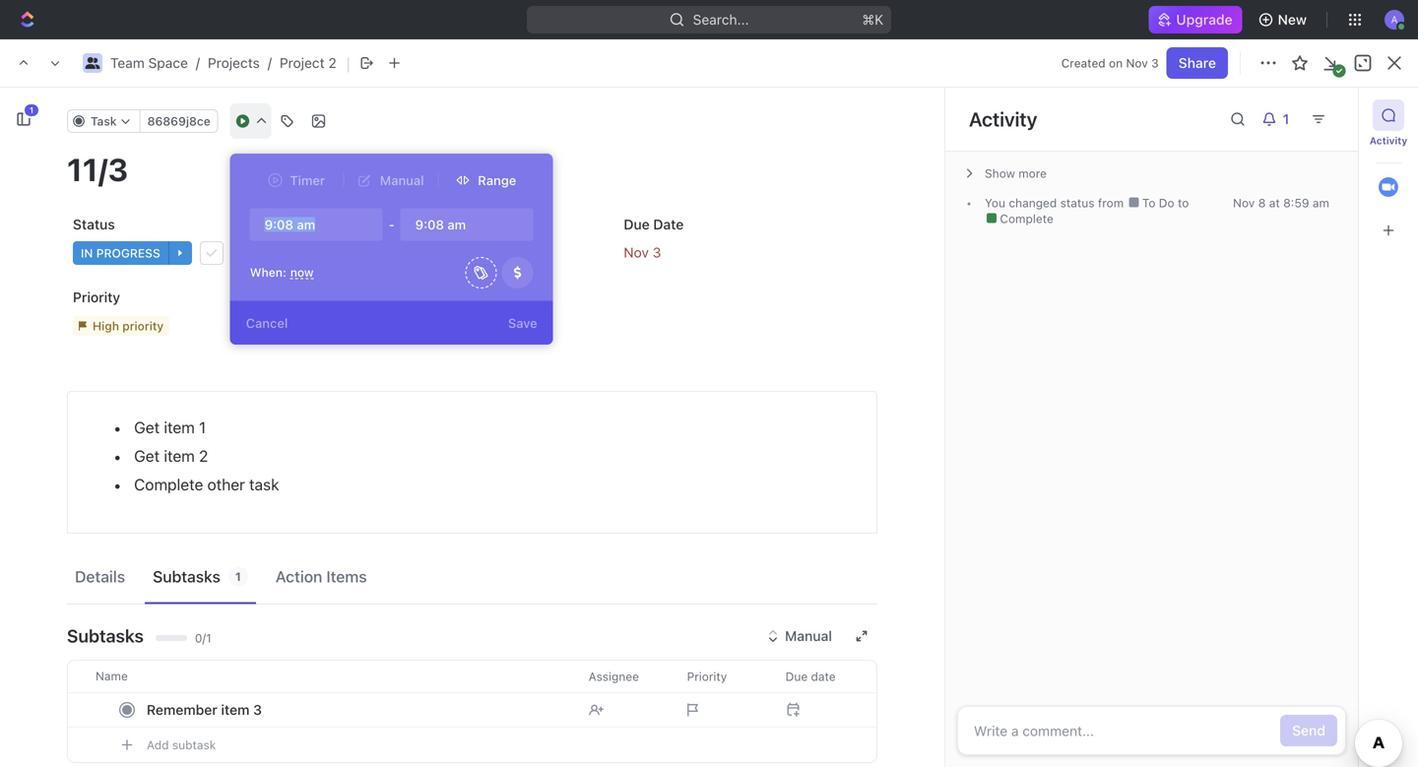 Task type: vqa. For each thing, say whether or not it's contained in the screenshot.
'place.'
no



Task type: describe. For each thing, give the bounding box(es) containing it.
projects inside team space / projects / project 2 |
[[208, 55, 260, 71]]

-
[[389, 218, 395, 232]]

progress
[[88, 279, 152, 293]]

when:
[[250, 265, 286, 279]]

to for to
[[1178, 196, 1189, 210]]

action items
[[276, 567, 367, 586]]

items
[[326, 567, 367, 586]]

in progress
[[73, 279, 152, 293]]

task down task 2
[[102, 565, 132, 582]]

3 right the on
[[1152, 56, 1159, 70]]

HH:MM text field
[[255, 209, 378, 240]]

0 vertical spatial 1 button
[[8, 103, 39, 135]]

1 vertical spatial 1 button
[[146, 376, 174, 396]]

item for remember
[[221, 702, 250, 718]]

⌘k
[[862, 11, 884, 28]]

1 share button from the left
[[1167, 47, 1228, 79]]

am
[[1313, 196, 1330, 210]]

0 horizontal spatial project 2
[[47, 118, 164, 150]]

range
[[478, 173, 516, 188]]

other
[[207, 475, 245, 494]]

add task down 11/3 at the left of the page
[[102, 412, 161, 428]]

now
[[290, 265, 314, 279]]

attend
[[102, 600, 146, 616]]

team space / projects / project 2 |
[[110, 53, 350, 73]]

complete
[[997, 212, 1054, 226]]

search...
[[693, 11, 749, 28]]

hide button
[[1162, 177, 1221, 205]]

status
[[1061, 196, 1095, 210]]

add task button up customize at the right top
[[1264, 119, 1348, 151]]

customize button
[[1225, 177, 1326, 205]]

task sidebar navigation tab list
[[1367, 99, 1411, 246]]

get item 1 get item 2 complete other task
[[134, 418, 279, 494]]

calendar
[[208, 183, 267, 199]]

assigned to
[[348, 216, 425, 232]]

HH:MM text field
[[406, 209, 529, 240]]

table link
[[299, 177, 338, 205]]

task up 'complete'
[[132, 412, 161, 428]]

send button
[[1281, 715, 1338, 747]]

add down attend
[[102, 635, 128, 651]]

3 up attend meeting
[[136, 565, 145, 582]]

add task button down 11/3 at the left of the page
[[94, 408, 169, 432]]

2 inside team space / projects / project 2 |
[[328, 55, 337, 71]]

team space
[[36, 55, 114, 71]]

hide button
[[534, 227, 576, 251]]

0/1
[[195, 631, 211, 645]]

attend meeting link
[[98, 594, 388, 623]]

space for team space / projects / project 2 |
[[148, 55, 188, 71]]

1 horizontal spatial project 2
[[249, 55, 307, 71]]

upgrade
[[1177, 11, 1233, 28]]

share for 2nd share button from right
[[1179, 55, 1217, 71]]

add task up cancel
[[237, 279, 289, 293]]

gantt
[[375, 183, 411, 199]]

changed status from
[[1006, 196, 1127, 210]]

2 share button from the left
[[1169, 47, 1231, 79]]

add up cancel
[[237, 279, 259, 293]]

0 vertical spatial nov
[[1127, 56, 1148, 70]]

2 get from the top
[[134, 447, 160, 465]]

2 inside get item 1 get item 2 complete other task
[[199, 447, 208, 465]]

due date
[[624, 216, 684, 232]]

cancel
[[246, 316, 288, 331]]

automations
[[1250, 55, 1332, 71]]

0 horizontal spatial to
[[412, 216, 425, 232]]

gantt link
[[371, 177, 411, 205]]

new button
[[1251, 4, 1319, 35]]

on
[[1109, 56, 1123, 70]]

assigned
[[348, 216, 409, 232]]

status
[[73, 216, 115, 232]]

1 vertical spatial item
[[164, 447, 195, 465]]

86869j8ce button
[[139, 109, 218, 133]]

add task button down attend
[[94, 631, 169, 655]]

add task left task
[[195, 467, 247, 481]]

3 / from the left
[[216, 55, 220, 71]]

attend meeting
[[102, 600, 203, 616]]

new
[[1278, 11, 1307, 28]]

action
[[276, 567, 322, 586]]

details button
[[67, 559, 133, 595]]

created
[[1062, 56, 1106, 70]]

remember
[[147, 702, 218, 718]]

timer
[[290, 173, 325, 188]]

now button
[[286, 265, 314, 279]]

1 projects from the left
[[156, 55, 208, 71]]

created on nov 3
[[1062, 56, 1159, 70]]

task left now
[[263, 279, 289, 293]]

task 2
[[102, 531, 144, 547]]

task up 'task 3'
[[102, 531, 132, 547]]

calendar link
[[204, 177, 267, 205]]

nov 8 at 8:59 am
[[1233, 196, 1330, 210]]

changed
[[1009, 196, 1057, 210]]



Task type: locate. For each thing, give the bounding box(es) containing it.
0 horizontal spatial hide
[[542, 232, 568, 246]]

manual
[[380, 173, 424, 188]]

projects
[[156, 55, 208, 71], [208, 55, 260, 71]]

send
[[1293, 723, 1326, 739]]

/
[[123, 55, 127, 71], [196, 55, 200, 71], [216, 55, 220, 71], [268, 55, 272, 71]]

0 horizontal spatial space
[[74, 55, 114, 71]]

date
[[653, 216, 684, 232]]

add task up customize at the right top
[[1276, 127, 1336, 143]]

1 vertical spatial project 2
[[47, 118, 164, 150]]

1 team from the left
[[36, 55, 71, 71]]

project 2
[[249, 55, 307, 71], [47, 118, 164, 150]]

project 2 link
[[224, 51, 312, 75], [280, 55, 337, 71]]

1 button right 11/3 at the left of the page
[[146, 376, 174, 396]]

space
[[74, 55, 114, 71], [148, 55, 188, 71]]

search
[[1106, 183, 1152, 199]]

add task button up cancel
[[213, 274, 297, 298]]

action items button
[[268, 559, 375, 595]]

hide inside dropdown button
[[1185, 183, 1215, 199]]

add task
[[1276, 127, 1336, 143], [237, 279, 289, 293], [102, 412, 161, 428], [195, 467, 247, 481], [102, 635, 161, 651]]

share
[[1179, 55, 1217, 71], [1181, 55, 1219, 71]]

nov left 8
[[1233, 196, 1255, 210]]

1 / from the left
[[123, 55, 127, 71]]

0 vertical spatial subtasks
[[153, 567, 220, 586]]

automations button
[[1240, 48, 1342, 78]]

subtasks
[[153, 567, 220, 586], [67, 626, 144, 647]]

add task button up task 2 link
[[171, 463, 255, 486]]

save
[[508, 316, 538, 331]]

due
[[624, 216, 650, 232]]

team
[[36, 55, 71, 71], [110, 55, 145, 71]]

1 horizontal spatial subtasks
[[153, 567, 220, 586]]

project 2 up list
[[47, 118, 164, 150]]

nov
[[1127, 56, 1148, 70], [1233, 196, 1255, 210]]

project inside team space / projects / project 2 |
[[280, 55, 325, 71]]

to for to do
[[1143, 196, 1156, 210]]

|
[[346, 53, 350, 73]]

1 inside get item 1 get item 2 complete other task
[[199, 418, 206, 437]]

Search tasks... text field
[[1173, 224, 1370, 254]]

1 horizontal spatial user group image
[[85, 57, 100, 69]]

1 horizontal spatial to
[[1143, 196, 1156, 210]]

4 / from the left
[[268, 55, 272, 71]]

1 space from the left
[[74, 55, 114, 71]]

/ up 86869j8ce button
[[216, 55, 220, 71]]

1 vertical spatial get
[[134, 447, 160, 465]]

3
[[1152, 56, 1159, 70], [133, 467, 141, 481], [136, 565, 145, 582], [253, 702, 262, 718]]

1 get from the top
[[134, 418, 160, 437]]

2 vertical spatial item
[[221, 702, 250, 718]]

0 vertical spatial get
[[134, 418, 160, 437]]

activity
[[969, 107, 1038, 131], [1370, 135, 1408, 146]]

priority
[[73, 289, 120, 305]]

add task button
[[1264, 119, 1348, 151], [213, 274, 297, 298], [94, 408, 169, 432], [171, 463, 255, 486], [94, 631, 169, 655]]

/ up 86869j8ce
[[196, 55, 200, 71]]

remember item 3 link
[[142, 696, 573, 725]]

nov right the on
[[1127, 56, 1148, 70]]

details
[[75, 567, 125, 586]]

add left task
[[195, 467, 218, 481]]

task
[[249, 475, 279, 494]]

1 horizontal spatial hide
[[1185, 183, 1215, 199]]

search button
[[1081, 177, 1158, 205]]

to right do
[[1178, 196, 1189, 210]]

remember item 3
[[147, 702, 262, 718]]

get
[[134, 418, 160, 437], [134, 447, 160, 465]]

2 space from the left
[[148, 55, 188, 71]]

1 horizontal spatial team
[[110, 55, 145, 71]]

project
[[249, 55, 295, 71], [280, 55, 325, 71], [47, 118, 136, 150]]

1 vertical spatial subtasks
[[67, 626, 144, 647]]

space inside team space / projects / project 2 |
[[148, 55, 188, 71]]

hide left due
[[542, 232, 568, 246]]

/ right team space
[[123, 55, 127, 71]]

0 horizontal spatial team
[[36, 55, 71, 71]]

/ left |
[[268, 55, 272, 71]]

0 vertical spatial activity
[[969, 107, 1038, 131]]

86869j8ce
[[147, 114, 211, 128]]

subtasks down attend
[[67, 626, 144, 647]]

11/3
[[102, 377, 128, 394]]

1
[[29, 106, 34, 115], [165, 379, 171, 393], [199, 418, 206, 437], [235, 570, 241, 584]]

to right -
[[412, 216, 425, 232]]

to left do
[[1143, 196, 1156, 210]]

customize
[[1251, 183, 1320, 199]]

1 share from the left
[[1179, 55, 1217, 71]]

item
[[164, 418, 195, 437], [164, 447, 195, 465], [221, 702, 250, 718]]

hide
[[1185, 183, 1215, 199], [542, 232, 568, 246]]

task up customize at the right top
[[1306, 127, 1336, 143]]

2 / from the left
[[196, 55, 200, 71]]

1 button down team space
[[8, 103, 39, 135]]

8:59
[[1284, 196, 1310, 210]]

item for get
[[164, 418, 195, 437]]

3 up task 2
[[133, 467, 141, 481]]

share button
[[1167, 47, 1228, 79], [1169, 47, 1231, 79]]

2 horizontal spatial to
[[1178, 196, 1189, 210]]

team for team space / projects / project 2 |
[[110, 55, 145, 71]]

0 vertical spatial project 2
[[249, 55, 307, 71]]

table
[[303, 183, 338, 199]]

add up customize at the right top
[[1276, 127, 1302, 143]]

user group image
[[85, 57, 100, 69], [18, 58, 31, 68]]

1 horizontal spatial nov
[[1233, 196, 1255, 210]]

task
[[1306, 127, 1336, 143], [263, 279, 289, 293], [132, 412, 161, 428], [221, 467, 247, 481], [102, 531, 132, 547], [102, 565, 132, 582], [132, 635, 161, 651]]

you
[[985, 196, 1006, 210]]

task 3 link
[[98, 560, 388, 588]]

add
[[1276, 127, 1302, 143], [237, 279, 259, 293], [102, 412, 128, 428], [195, 467, 218, 481], [102, 635, 128, 651]]

add down 11/3 at the left of the page
[[102, 412, 128, 428]]

0 vertical spatial item
[[164, 418, 195, 437]]

2 team from the left
[[110, 55, 145, 71]]

projects link
[[131, 51, 212, 75], [208, 55, 260, 71]]

in
[[73, 279, 85, 293]]

do
[[1159, 196, 1175, 210]]

1 horizontal spatial activity
[[1370, 135, 1408, 146]]

1 vertical spatial hide
[[542, 232, 568, 246]]

list link
[[69, 177, 97, 205]]

hide right do
[[1185, 183, 1215, 199]]

list
[[73, 183, 97, 199]]

0 horizontal spatial subtasks
[[67, 626, 144, 647]]

at
[[1270, 196, 1280, 210]]

complete
[[134, 475, 203, 494]]

activity inside task sidebar content section
[[969, 107, 1038, 131]]

task 3
[[102, 565, 145, 582]]

3 right remember
[[253, 702, 262, 718]]

add task down attend
[[102, 635, 161, 651]]

upgrade link
[[1149, 6, 1243, 33]]

task sidebar content section
[[945, 88, 1358, 767]]

2
[[299, 55, 307, 71], [328, 55, 337, 71], [142, 118, 158, 150], [199, 447, 208, 465], [136, 531, 144, 547]]

task left task
[[221, 467, 247, 481]]

0 horizontal spatial 1 button
[[8, 103, 39, 135]]

team for team space
[[36, 55, 71, 71]]

team inside team space / projects / project 2 |
[[110, 55, 145, 71]]

nov inside task sidebar content section
[[1233, 196, 1255, 210]]

0 horizontal spatial activity
[[969, 107, 1038, 131]]

2 share from the left
[[1181, 55, 1219, 71]]

hide inside button
[[542, 232, 568, 246]]

to do
[[1139, 196, 1178, 210]]

0 horizontal spatial nov
[[1127, 56, 1148, 70]]

Edit task name text field
[[67, 151, 878, 188]]

space for team space
[[74, 55, 114, 71]]

8
[[1259, 196, 1266, 210]]

0 horizontal spatial user group image
[[18, 58, 31, 68]]

subtasks up meeting
[[153, 567, 220, 586]]

activity inside task sidebar navigation tab list
[[1370, 135, 1408, 146]]

1 horizontal spatial space
[[148, 55, 188, 71]]

meeting
[[150, 600, 203, 616]]

1 vertical spatial nov
[[1233, 196, 1255, 210]]

2 projects from the left
[[208, 55, 260, 71]]

task down attend meeting
[[132, 635, 161, 651]]

0 vertical spatial hide
[[1185, 183, 1215, 199]]

project 2 left |
[[249, 55, 307, 71]]

from
[[1098, 196, 1124, 210]]

task 2 link
[[98, 525, 388, 554]]

1 vertical spatial activity
[[1370, 135, 1408, 146]]

share for first share button from the right
[[1181, 55, 1219, 71]]

when: now
[[250, 265, 314, 279]]

1 horizontal spatial 1 button
[[146, 376, 174, 396]]

1 button
[[8, 103, 39, 135], [146, 376, 174, 396]]



